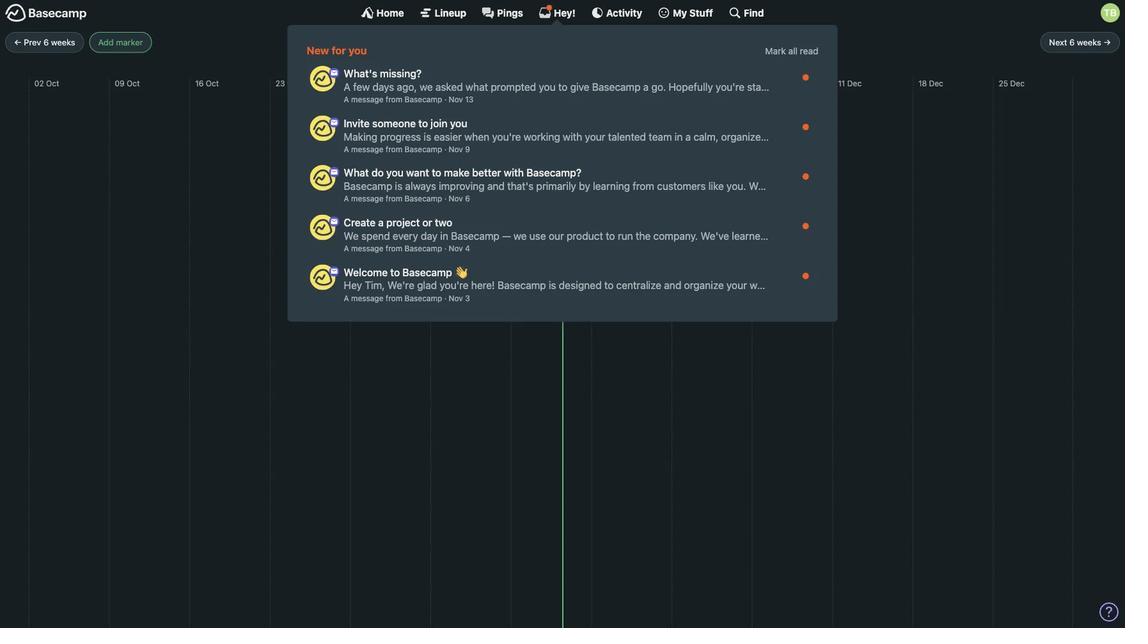 Task type: describe. For each thing, give the bounding box(es) containing it.
welcome for welcome to basecamp 👋
[[344, 266, 388, 278]]

3
[[465, 294, 470, 303]]

27 nov
[[678, 79, 703, 88]]

add marker
[[98, 37, 143, 47]]

my
[[673, 7, 687, 18]]

add for add start/end dates to a project to view it on the lineup.
[[393, 241, 411, 253]]

missing?
[[380, 67, 422, 80]]

basecamp image for what do you want to make better with basecamp?
[[310, 165, 336, 191]]

← prev 6 weeks
[[14, 37, 75, 47]]

→
[[1104, 37, 1111, 47]]

30
[[356, 79, 366, 88]]

add for add marker
[[98, 37, 114, 47]]

25
[[999, 79, 1009, 88]]

find button
[[729, 6, 764, 19]]

prev
[[24, 37, 41, 47]]

09
[[115, 79, 125, 88]]

18
[[919, 79, 927, 88]]

do
[[372, 167, 384, 179]]

home
[[377, 7, 404, 18]]

new
[[307, 44, 329, 57]]

onboarding image for invite someone to join you
[[329, 117, 339, 128]]

a message from basecamp nov 13
[[344, 95, 474, 104]]

lineup.
[[618, 241, 652, 253]]

16 oct
[[195, 79, 219, 88]]

23
[[276, 79, 285, 88]]

who's
[[701, 200, 728, 212]]

create
[[344, 216, 376, 229]]

timeline
[[476, 200, 512, 212]]

onboarding image for welcome to basecamp 👋
[[329, 266, 339, 277]]

a for invite someone to join you
[[344, 145, 349, 154]]

when
[[494, 216, 519, 228]]

with
[[504, 167, 524, 179]]

👋
[[455, 266, 465, 278]]

4
[[465, 244, 470, 253]]

view
[[554, 241, 575, 253]]

0 horizontal spatial 6
[[43, 37, 49, 47]]

2 horizontal spatial 6
[[1070, 37, 1075, 47]]

lineup!
[[489, 171, 534, 186]]

dec for 04 dec
[[770, 79, 784, 88]]

visual
[[539, 200, 565, 212]]

to up nov 6 element
[[451, 171, 463, 186]]

tim burton image
[[1101, 3, 1120, 22]]

what,
[[446, 216, 471, 228]]

of
[[621, 200, 631, 212]]

1 and from the left
[[474, 216, 491, 228]]

activity
[[606, 7, 642, 18]]

from for basecamp
[[386, 294, 403, 303]]

welcome to the lineup!
[[393, 171, 534, 186]]

from for you
[[386, 194, 403, 203]]

play,
[[677, 200, 698, 212]]

a right create at the left top of page
[[378, 216, 384, 229]]

0 vertical spatial on
[[454, 200, 465, 212]]

start/end
[[414, 241, 456, 253]]

from for to
[[386, 145, 403, 154]]

to down a message from basecamp nov 4
[[390, 266, 400, 278]]

next 6 weeks →
[[1050, 37, 1111, 47]]

invite
[[344, 117, 370, 129]]

mark
[[766, 46, 786, 56]]

home link
[[361, 6, 404, 19]]

message for welcome
[[351, 294, 384, 303]]

2 vertical spatial on
[[586, 241, 598, 253]]

1 vertical spatial on
[[432, 216, 443, 228]]

04
[[758, 79, 768, 88]]

dec for 25 dec
[[1011, 79, 1025, 88]]

23 oct
[[276, 79, 300, 88]]

basecamp for you
[[405, 194, 442, 203]]

nov 13 element
[[449, 95, 474, 104]]

message for what's
[[351, 95, 384, 104]]

18 dec
[[919, 79, 944, 88]]

20
[[597, 79, 607, 88]]

nov 6 element
[[449, 194, 470, 203]]

oct for 30 oct
[[368, 79, 381, 88]]

it
[[578, 241, 584, 253]]

message for invite
[[351, 145, 384, 154]]

to right want on the left of page
[[432, 167, 442, 179]]

you for for
[[349, 44, 367, 57]]

1 vertical spatial the
[[601, 241, 616, 253]]

basecamp image for what's missing?
[[310, 66, 336, 91]]

create a project or two
[[344, 216, 452, 229]]

message for what
[[351, 194, 384, 203]]

want
[[406, 167, 429, 179]]

what
[[344, 167, 369, 179]]

my stuff button
[[658, 6, 713, 19]]

new for you
[[307, 44, 367, 57]]

what do you want to make better with basecamp?
[[344, 167, 582, 179]]

find
[[744, 7, 764, 18]]

basecamp image
[[310, 264, 336, 290]]

13 nov
[[517, 79, 542, 88]]

mark all read button
[[766, 44, 819, 58]]

a up what,
[[468, 200, 473, 212]]

nov 4 element
[[449, 244, 470, 253]]

16
[[195, 79, 204, 88]]

oct for 09 oct
[[127, 79, 140, 88]]

for inside plot projects on a timeline for a visual a snapshot of what's in play, who's working on what, and when projects start and end.
[[515, 200, 528, 212]]

invite someone to join you
[[344, 117, 468, 129]]

2 and from the left
[[586, 216, 603, 228]]

nov 9 element
[[449, 145, 470, 154]]

basecamp down "06"
[[405, 95, 442, 104]]

start
[[562, 216, 584, 228]]

06
[[436, 79, 446, 88]]

13 inside 'main' element
[[465, 95, 474, 104]]

what's missing?
[[344, 67, 422, 80]]

06 nov
[[436, 79, 463, 88]]

add start/end dates to a project link
[[393, 241, 539, 253]]

04 dec
[[758, 79, 784, 88]]

marker
[[116, 37, 143, 47]]

a message from basecamp nov 6
[[344, 194, 470, 203]]



Task type: locate. For each thing, give the bounding box(es) containing it.
in
[[666, 200, 674, 212]]

2 horizontal spatial you
[[450, 117, 468, 129]]

6 inside 'main' element
[[465, 194, 470, 203]]

and down snapshot
[[586, 216, 603, 228]]

from up welcome to basecamp 👋
[[386, 244, 403, 253]]

a
[[344, 95, 349, 104], [344, 145, 349, 154], [344, 194, 349, 203], [344, 244, 349, 253], [344, 294, 349, 303]]

onboarding image left create at the left top of page
[[329, 217, 339, 227]]

2 message from the top
[[351, 145, 384, 154]]

oct right 02
[[46, 79, 59, 88]]

you right do at the left
[[386, 167, 404, 179]]

or
[[423, 216, 432, 229]]

11 dec
[[838, 79, 862, 88]]

onboarding image for what's missing?
[[329, 68, 339, 78]]

0 horizontal spatial on
[[432, 216, 443, 228]]

0 horizontal spatial projects
[[413, 200, 451, 212]]

1 a from the top
[[344, 95, 349, 104]]

27
[[678, 79, 687, 88]]

projects down the visual
[[522, 216, 559, 228]]

and down timeline
[[474, 216, 491, 228]]

add inside add marker link
[[98, 37, 114, 47]]

welcome to basecamp 👋
[[344, 266, 465, 278]]

6 right next on the right top of the page
[[1070, 37, 1075, 47]]

onboarding image for what do you want to make better with basecamp?
[[329, 167, 339, 177]]

6
[[43, 37, 49, 47], [1070, 37, 1075, 47], [465, 194, 470, 203]]

3 from from the top
[[386, 194, 403, 203]]

1 basecamp image from the top
[[310, 66, 336, 91]]

basecamp image left invite
[[310, 115, 336, 141]]

a up what
[[344, 145, 349, 154]]

a up create at the left top of page
[[344, 194, 349, 203]]

and
[[474, 216, 491, 228], [586, 216, 603, 228]]

oct right 30
[[368, 79, 381, 88]]

next
[[1050, 37, 1068, 47]]

better
[[472, 167, 501, 179]]

from for project
[[386, 244, 403, 253]]

0 vertical spatial the
[[466, 171, 486, 186]]

09 oct
[[115, 79, 140, 88]]

main element
[[0, 0, 1126, 322]]

make
[[444, 167, 470, 179]]

0 horizontal spatial weeks
[[51, 37, 75, 47]]

20 nov
[[597, 79, 623, 88]]

1 onboarding image from the top
[[329, 117, 339, 128]]

a down create at the left top of page
[[344, 244, 349, 253]]

message up create at the left top of page
[[351, 194, 384, 203]]

a up start
[[568, 200, 573, 212]]

for inside 'main' element
[[332, 44, 346, 57]]

02 oct
[[34, 79, 59, 88]]

pings button
[[482, 6, 523, 19]]

02
[[34, 79, 44, 88]]

what's
[[344, 67, 377, 80]]

1 horizontal spatial add
[[393, 241, 411, 253]]

5 message from the top
[[351, 294, 384, 303]]

welcome right basecamp icon
[[344, 266, 388, 278]]

basecamp up want on the left of page
[[405, 145, 442, 154]]

0 horizontal spatial project
[[386, 216, 420, 229]]

activity link
[[591, 6, 642, 19]]

add left 'marker'
[[98, 37, 114, 47]]

0 vertical spatial onboarding image
[[329, 117, 339, 128]]

2 vertical spatial you
[[386, 167, 404, 179]]

3 dec from the left
[[929, 79, 944, 88]]

basecamp down welcome to basecamp 👋
[[405, 294, 442, 303]]

lineup
[[435, 7, 467, 18]]

welcome for welcome to the lineup!
[[393, 171, 448, 186]]

basecamp down the or
[[405, 244, 442, 253]]

1 onboarding image from the top
[[329, 68, 339, 78]]

2 horizontal spatial on
[[586, 241, 598, 253]]

onboarding image left invite
[[329, 117, 339, 128]]

1 vertical spatial for
[[515, 200, 528, 212]]

2 from from the top
[[386, 145, 403, 154]]

stuff
[[690, 7, 713, 18]]

4 basecamp image from the top
[[310, 215, 336, 240]]

2 basecamp image from the top
[[310, 115, 336, 141]]

to left "join"
[[419, 117, 428, 129]]

3 oct from the left
[[206, 79, 219, 88]]

6 right prev
[[43, 37, 49, 47]]

onboarding image
[[329, 117, 339, 128], [329, 217, 339, 227]]

someone
[[372, 117, 416, 129]]

basecamp image for invite someone to join you
[[310, 115, 336, 141]]

0 horizontal spatial and
[[474, 216, 491, 228]]

on left what,
[[432, 216, 443, 228]]

welcome inside 'main' element
[[344, 266, 388, 278]]

4 a from the top
[[344, 244, 349, 253]]

1 vertical spatial welcome
[[344, 266, 388, 278]]

basecamp image
[[310, 66, 336, 91], [310, 115, 336, 141], [310, 165, 336, 191], [310, 215, 336, 240]]

weeks
[[51, 37, 75, 47], [1077, 37, 1102, 47]]

1 horizontal spatial welcome
[[393, 171, 448, 186]]

lineup link
[[420, 6, 467, 19]]

switch accounts image
[[5, 3, 87, 23]]

1 weeks from the left
[[51, 37, 75, 47]]

0 vertical spatial onboarding image
[[329, 68, 339, 78]]

message up do at the left
[[351, 145, 384, 154]]

0 vertical spatial 13
[[517, 79, 525, 88]]

0 vertical spatial for
[[332, 44, 346, 57]]

projects up the or
[[413, 200, 451, 212]]

0 horizontal spatial you
[[349, 44, 367, 57]]

nov
[[448, 79, 463, 88], [527, 79, 542, 88], [609, 79, 623, 88], [689, 79, 703, 88], [449, 95, 463, 104], [449, 145, 463, 154], [449, 194, 463, 203], [449, 244, 463, 253], [449, 294, 463, 303]]

1 horizontal spatial you
[[386, 167, 404, 179]]

you for do
[[386, 167, 404, 179]]

weeks left →
[[1077, 37, 1102, 47]]

a for what do you want to make better with basecamp?
[[344, 194, 349, 203]]

oct for 23 oct
[[287, 79, 300, 88]]

pings
[[497, 7, 523, 18]]

a left the visual
[[531, 200, 536, 212]]

from up someone
[[386, 95, 403, 104]]

0 horizontal spatial 13
[[465, 95, 474, 104]]

onboarding image for create a project or two
[[329, 217, 339, 227]]

1 dec from the left
[[770, 79, 784, 88]]

the up nov 6 element
[[466, 171, 486, 186]]

1 vertical spatial onboarding image
[[329, 217, 339, 227]]

nov 3 element
[[449, 294, 470, 303]]

all
[[789, 46, 798, 56]]

for
[[332, 44, 346, 57], [515, 200, 528, 212]]

basecamp
[[405, 95, 442, 104], [405, 145, 442, 154], [405, 194, 442, 203], [405, 244, 442, 253], [403, 266, 452, 278], [405, 294, 442, 303]]

to right dates on the top left of the page
[[487, 241, 496, 253]]

1 vertical spatial projects
[[522, 216, 559, 228]]

2 onboarding image from the top
[[329, 217, 339, 227]]

basecamp for to
[[405, 145, 442, 154]]

a message from basecamp nov 9
[[344, 145, 470, 154]]

oct
[[46, 79, 59, 88], [127, 79, 140, 88], [206, 79, 219, 88], [287, 79, 300, 88], [368, 79, 381, 88]]

1 horizontal spatial weeks
[[1077, 37, 1102, 47]]

projects
[[413, 200, 451, 212], [522, 216, 559, 228]]

from up create a project or two
[[386, 194, 403, 203]]

basecamp down start/end
[[403, 266, 452, 278]]

0 horizontal spatial for
[[332, 44, 346, 57]]

my stuff
[[673, 7, 713, 18]]

0 horizontal spatial the
[[466, 171, 486, 186]]

basecamp image down new
[[310, 66, 336, 91]]

for up when
[[515, 200, 528, 212]]

add
[[98, 37, 114, 47], [393, 241, 411, 253]]

a for what's missing?
[[344, 95, 349, 104]]

4 oct from the left
[[287, 79, 300, 88]]

0 vertical spatial projects
[[413, 200, 451, 212]]

basecamp up the or
[[405, 194, 442, 203]]

11
[[838, 79, 846, 88]]

plot
[[393, 200, 411, 212]]

oct right 23
[[287, 79, 300, 88]]

you
[[349, 44, 367, 57], [450, 117, 468, 129], [386, 167, 404, 179]]

1 from from the top
[[386, 95, 403, 104]]

basecamp for basecamp
[[405, 294, 442, 303]]

project
[[386, 216, 420, 229], [507, 241, 539, 253]]

25 dec
[[999, 79, 1025, 88]]

message
[[351, 95, 384, 104], [351, 145, 384, 154], [351, 194, 384, 203], [351, 244, 384, 253], [351, 294, 384, 303]]

dec for 11 dec
[[848, 79, 862, 88]]

project down "plot"
[[386, 216, 420, 229]]

message down 30 oct
[[351, 95, 384, 104]]

basecamp image left create at the left top of page
[[310, 215, 336, 240]]

2 vertical spatial onboarding image
[[329, 266, 339, 277]]

4 from from the top
[[386, 244, 403, 253]]

basecamp?
[[527, 167, 582, 179]]

on up what,
[[454, 200, 465, 212]]

0 horizontal spatial add
[[98, 37, 114, 47]]

basecamp for project
[[405, 244, 442, 253]]

project down when
[[507, 241, 539, 253]]

two
[[435, 216, 452, 229]]

1 vertical spatial onboarding image
[[329, 167, 339, 177]]

plot projects on a timeline for a visual a snapshot of what's in play, who's working on what, and when projects start and end.
[[393, 200, 728, 228]]

from down someone
[[386, 145, 403, 154]]

1 horizontal spatial project
[[507, 241, 539, 253]]

a
[[468, 200, 473, 212], [531, 200, 536, 212], [568, 200, 573, 212], [378, 216, 384, 229], [499, 241, 504, 253]]

a down when
[[499, 241, 504, 253]]

←
[[14, 37, 22, 47]]

a up invite
[[344, 95, 349, 104]]

the
[[466, 171, 486, 186], [601, 241, 616, 253]]

5 from from the top
[[386, 294, 403, 303]]

1 message from the top
[[351, 95, 384, 104]]

message for create
[[351, 244, 384, 253]]

3 message from the top
[[351, 194, 384, 203]]

oct right 16
[[206, 79, 219, 88]]

1 vertical spatial 13
[[465, 95, 474, 104]]

1 horizontal spatial on
[[454, 200, 465, 212]]

the down end.
[[601, 241, 616, 253]]

oct for 02 oct
[[46, 79, 59, 88]]

on right it
[[586, 241, 598, 253]]

welcome up a message from basecamp nov 6
[[393, 171, 448, 186]]

2 weeks from the left
[[1077, 37, 1102, 47]]

1 horizontal spatial projects
[[522, 216, 559, 228]]

dates
[[458, 241, 484, 253]]

3 basecamp image from the top
[[310, 165, 336, 191]]

you up what's
[[349, 44, 367, 57]]

1 horizontal spatial and
[[586, 216, 603, 228]]

add start/end dates to a project to view it on the lineup.
[[393, 241, 652, 253]]

oct for 16 oct
[[206, 79, 219, 88]]

0 vertical spatial project
[[386, 216, 420, 229]]

from down welcome to basecamp 👋
[[386, 294, 403, 303]]

dec right the '04'
[[770, 79, 784, 88]]

1 vertical spatial you
[[450, 117, 468, 129]]

basecamp image for create a project or two
[[310, 215, 336, 240]]

mark all read
[[766, 46, 819, 56]]

3 a from the top
[[344, 194, 349, 203]]

project inside 'main' element
[[386, 216, 420, 229]]

message down create at the left top of page
[[351, 244, 384, 253]]

a for create a project or two
[[344, 244, 349, 253]]

add marker link
[[89, 32, 152, 53]]

a for welcome to basecamp 👋
[[344, 294, 349, 303]]

dec right 11
[[848, 79, 862, 88]]

0 vertical spatial you
[[349, 44, 367, 57]]

2 a from the top
[[344, 145, 349, 154]]

weeks right prev
[[51, 37, 75, 47]]

30 oct
[[356, 79, 381, 88]]

3 onboarding image from the top
[[329, 266, 339, 277]]

hey!
[[554, 7, 576, 18]]

read
[[800, 46, 819, 56]]

dec right 18
[[929, 79, 944, 88]]

dec for 18 dec
[[929, 79, 944, 88]]

snapshot
[[576, 200, 619, 212]]

1 horizontal spatial 6
[[465, 194, 470, 203]]

add up welcome to basecamp 👋
[[393, 241, 411, 253]]

a message from basecamp nov 3
[[344, 294, 470, 303]]

a down welcome to basecamp 👋
[[344, 294, 349, 303]]

0 horizontal spatial welcome
[[344, 266, 388, 278]]

basecamp image left what
[[310, 165, 336, 191]]

onboarding image
[[329, 68, 339, 78], [329, 167, 339, 177], [329, 266, 339, 277]]

4 dec from the left
[[1011, 79, 1025, 88]]

1 vertical spatial project
[[507, 241, 539, 253]]

join
[[431, 117, 448, 129]]

1 horizontal spatial for
[[515, 200, 528, 212]]

a message from basecamp nov 4
[[344, 244, 470, 253]]

end.
[[606, 216, 627, 228]]

from
[[386, 95, 403, 104], [386, 145, 403, 154], [386, 194, 403, 203], [386, 244, 403, 253], [386, 294, 403, 303]]

dec right 25
[[1011, 79, 1025, 88]]

what's
[[633, 200, 664, 212]]

1 oct from the left
[[46, 79, 59, 88]]

you right "join"
[[450, 117, 468, 129]]

5 a from the top
[[344, 294, 349, 303]]

1 horizontal spatial 13
[[517, 79, 525, 88]]

2 onboarding image from the top
[[329, 167, 339, 177]]

for right new
[[332, 44, 346, 57]]

0 vertical spatial add
[[98, 37, 114, 47]]

5 oct from the left
[[368, 79, 381, 88]]

oct right 09 at left top
[[127, 79, 140, 88]]

2 dec from the left
[[848, 79, 862, 88]]

0 vertical spatial welcome
[[393, 171, 448, 186]]

hey! button
[[539, 4, 576, 19]]

1 vertical spatial add
[[393, 241, 411, 253]]

to left view
[[542, 241, 551, 253]]

message down welcome to basecamp 👋
[[351, 294, 384, 303]]

1 horizontal spatial the
[[601, 241, 616, 253]]

2 oct from the left
[[127, 79, 140, 88]]

9
[[465, 145, 470, 154]]

6 down "welcome to the lineup!"
[[465, 194, 470, 203]]

4 message from the top
[[351, 244, 384, 253]]

dec
[[770, 79, 784, 88], [848, 79, 862, 88], [929, 79, 944, 88], [1011, 79, 1025, 88]]



Task type: vqa. For each thing, say whether or not it's contained in the screenshot.
A MESSAGE FROM BASECAMP NOV 9 at the left top of the page
yes



